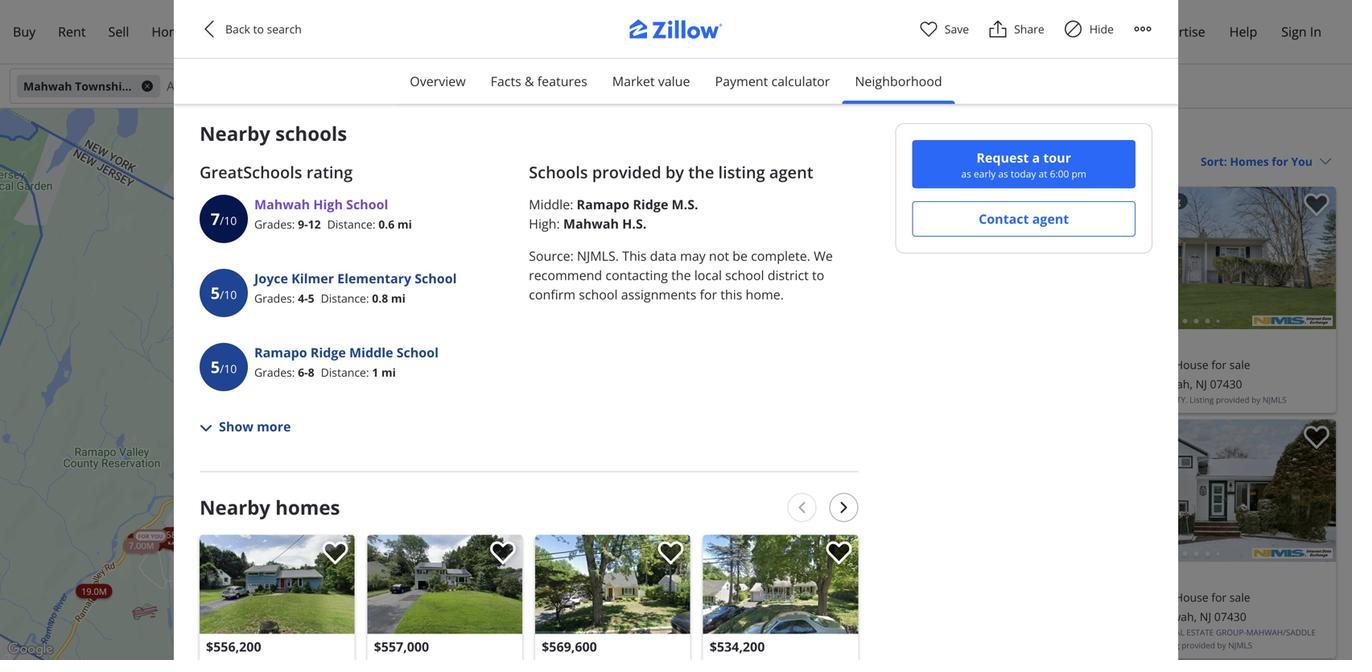 Task type: vqa. For each thing, say whether or not it's contained in the screenshot.
Elementary
yes



Task type: locate. For each thing, give the bounding box(es) containing it.
0 vertical spatial 399k
[[397, 342, 418, 354]]

2 sale from the top
[[1230, 590, 1251, 605]]

1 /10 from the top
[[220, 213, 237, 228]]

2 listing provided by njmls image from the top
[[1253, 548, 1334, 559]]

distance: left 0.6
[[327, 216, 376, 232]]

you inside for you 7.00m
[[151, 533, 163, 540]]

1 vertical spatial save this home image
[[1305, 426, 1330, 450]]

distance: down ramapo ridge middle school link at the left bottom of page
[[321, 365, 369, 380]]

a
[[1033, 149, 1041, 166], [703, 650, 708, 660]]

2 house from the top
[[1176, 590, 1209, 605]]

mi for elementary
[[391, 291, 406, 306]]

mi inside joyce kilmer elementary school grades: 4-5 distance: 0.8 mi
[[391, 291, 406, 306]]

0 vertical spatial chevron left image
[[773, 248, 792, 268]]

1 horizontal spatial data
[[650, 247, 677, 264]]

5 /10 left joyce
[[211, 282, 237, 304]]

for you 450k
[[364, 371, 393, 390]]

0 vertical spatial middle
[[529, 196, 570, 213]]

group-
[[1217, 627, 1247, 638]]

township left remove tag icon on the left top of the page
[[75, 79, 129, 94]]

0 vertical spatial to
[[253, 21, 264, 37]]

distance: inside ramapo ridge middle school grades: 6-8 distance: 1 mi
[[321, 365, 369, 380]]

0 vertical spatial school
[[726, 266, 765, 284]]

you for 450k
[[381, 371, 393, 379]]

for inside the for you 450k
[[368, 371, 379, 379]]

/10 for mahwah high school
[[220, 213, 237, 228]]

0 vertical spatial agent
[[770, 161, 814, 183]]

5 left joyce
[[211, 282, 220, 304]]

1 vertical spatial - house for sale
[[1169, 590, 1251, 605]]

399k for the topmost 399k link
[[397, 342, 418, 354]]

chevron left image up $6,995,000
[[796, 501, 809, 514]]

31 devine dr, mahwah, nj 07430 element
[[704, 535, 859, 660]]

chevron left image inside property images, use arrow keys to navigate, image 1 of 45 group
[[773, 481, 792, 500]]

: down schools
[[570, 196, 574, 213]]

main content containing mahwah township nj real estate & homes for sale
[[749, 109, 1353, 660]]

the inside this data may not be complete. we recommend contacting the local school district to confirm school assignments for this home.
[[672, 266, 691, 284]]

mahwah for mahwah township nj real estate & homes for sale
[[765, 124, 832, 146]]

1 vertical spatial you
[[151, 533, 163, 540]]

loans
[[191, 23, 227, 40]]

bikeable
[[543, 51, 594, 69]]

help
[[1230, 23, 1258, 40]]

6
[[771, 590, 778, 605]]

as down request
[[999, 167, 1009, 180]]

- house for sale
[[1169, 357, 1251, 372], [1169, 590, 1251, 605]]

849k link
[[324, 334, 369, 348]]

save this home button for 21 bayberry dr, mahwah, nj 07430
[[1292, 187, 1337, 232]]

joyce
[[254, 270, 288, 287]]

2 horizontal spatial to
[[1125, 194, 1135, 208]]

0 horizontal spatial school
[[579, 286, 618, 303]]

data for map
[[541, 650, 557, 660]]

1 horizontal spatial somewhat
[[476, 51, 540, 69]]

distance: inside mahwah high school grades: 9-12 distance: 0.6 mi
[[327, 216, 376, 232]]

for for 22 alexandra ct, mahwah, nj 07430
[[1212, 590, 1227, 605]]

grades: inside ramapo ridge middle school grades: 6-8 distance: 1 mi
[[254, 365, 295, 380]]

by up m.s.
[[666, 161, 684, 183]]

ridge
[[633, 196, 669, 213], [311, 344, 346, 361]]

mi right 1
[[382, 365, 396, 380]]

sale for 22 alexandra ct, mahwah, nj 07430
[[1230, 590, 1251, 605]]

to inside this data may not be complete. we recommend contacting the local school district to confirm school assignments for this home.
[[813, 266, 825, 284]]

listing down prominent
[[771, 640, 796, 651]]

prominent properties sotheby's international realty-alpine
[[771, 627, 1033, 638]]

tour
[[1044, 149, 1072, 166]]

1 5 /10 from the top
[[211, 282, 237, 304]]

nj right dr,
[[1196, 376, 1208, 392]]

07430 for 22 alexandra ct, mahwah, nj 07430
[[1215, 609, 1247, 624]]

international up "office"
[[1103, 627, 1164, 638]]

nearby homes
[[200, 494, 340, 521]]

1 vertical spatial for
[[138, 533, 149, 540]]

& up the request a tour as early as today at 6:00 pm
[[1027, 124, 1039, 146]]

show more button
[[200, 417, 291, 436], [200, 417, 291, 436]]

a up at
[[1033, 149, 1041, 166]]

mahwah, for ct,
[[1149, 609, 1198, 624]]

1 horizontal spatial as
[[999, 167, 1009, 180]]

distance:
[[327, 216, 376, 232], [321, 291, 369, 306], [321, 365, 369, 380]]

grades: down joyce
[[254, 291, 295, 306]]

21 bayberry dr, mahwah, nj 07430 image
[[1054, 187, 1337, 329]]

0 horizontal spatial township
[[75, 79, 129, 94]]

1 vertical spatial 5 /10
[[211, 356, 237, 378]]

22 alexandra ct, mahwah, nj 07430
[[1061, 609, 1247, 624]]

mahwah, up realty
[[1145, 376, 1193, 392]]

0 vertical spatial /10
[[220, 213, 237, 228]]

christie's international real estate group-mahwah/saddle river regional office
[[1061, 627, 1317, 651]]

main content
[[749, 109, 1353, 660]]

1 vertical spatial the
[[672, 266, 691, 284]]

3d
[[174, 530, 182, 537], [180, 531, 187, 538]]

to
[[253, 21, 264, 37], [1125, 194, 1135, 208], [813, 266, 825, 284]]

data right this
[[650, 247, 677, 264]]

listing provided by njmls image
[[1253, 316, 1334, 326], [1253, 548, 1334, 559]]

0 vertical spatial ramapo
[[577, 196, 630, 213]]

1 vertical spatial of ten element
[[220, 270, 237, 319]]

high up source
[[529, 215, 557, 232]]

1 horizontal spatial for
[[368, 371, 379, 379]]

1 vertical spatial to
[[1125, 194, 1135, 208]]

school down be
[[726, 266, 765, 284]]

0 horizontal spatial ridge
[[311, 344, 346, 361]]

of ten element for ramapo ridge middle school
[[220, 345, 237, 393]]

1 vertical spatial school
[[579, 286, 618, 303]]

. right realty- on the right bottom of the page
[[1033, 627, 1035, 638]]

distance: down joyce kilmer elementary school link
[[321, 291, 369, 306]]

high inside mahwah high school grades: 9-12 distance: 0.6 mi
[[313, 196, 343, 213]]

link
[[416, 432, 459, 454], [504, 449, 542, 471], [495, 450, 538, 472]]

property images, use arrow keys to navigate, image 1 of 39 group
[[1054, 420, 1337, 566]]

1 horizontal spatial agent
[[1033, 210, 1070, 227]]

/10 right 415k 90k
[[220, 361, 237, 376]]

for for 7.00m
[[138, 533, 149, 540]]

data
[[650, 247, 677, 264], [541, 650, 557, 660]]

1 horizontal spatial ridge
[[633, 196, 669, 213]]

2 save this home image from the top
[[1305, 426, 1330, 450]]

1 vertical spatial for
[[1212, 357, 1227, 372]]

2 vertical spatial mi
[[382, 365, 396, 380]]

1 vertical spatial a
[[703, 650, 708, 660]]

township inside filters element
[[75, 79, 129, 94]]

facts & features
[[491, 72, 588, 90]]

0 vertical spatial grades:
[[254, 216, 295, 232]]

0 horizontal spatial a
[[703, 650, 708, 660]]

/10 left joyce
[[220, 287, 237, 302]]

school for elementary
[[415, 270, 457, 287]]

& down somewhat bikeable
[[525, 72, 534, 90]]

mahwah, inside the 21 bayberry dr, mahwah, nj 07430 keller williams valley realty . listing provided by njmls
[[1145, 376, 1193, 392]]

overview button
[[397, 59, 479, 104]]

chevron left image down convenient
[[1062, 248, 1081, 268]]

1 vertical spatial house
[[1176, 590, 1209, 605]]

1 horizontal spatial township
[[836, 124, 911, 146]]

0 horizontal spatial listing
[[771, 640, 796, 651]]

nearby for nearby schools
[[200, 120, 271, 146]]

0 horizontal spatial data
[[541, 650, 557, 660]]

2 vertical spatial /10
[[220, 361, 237, 376]]

results
[[781, 153, 818, 168]]

2 vertical spatial to
[[813, 266, 825, 284]]

mi inside mahwah high school grades: 9-12 distance: 0.6 mi
[[398, 216, 412, 232]]

. listing provided by njmls down the 10 farmstead rd, mahwah, nj 07430 link
[[771, 627, 1035, 651]]

1 vertical spatial chevron down image
[[1320, 155, 1333, 168]]

$557,000 link
[[368, 535, 523, 660]]

middle up 1
[[350, 344, 393, 361]]

10 left ba
[[812, 590, 825, 605]]

listing inside the 21 bayberry dr, mahwah, nj 07430 keller williams valley realty . listing provided by njmls
[[1190, 395, 1215, 405]]

1 vertical spatial agent
[[1033, 210, 1070, 227]]

0 vertical spatial 10
[[812, 590, 825, 605]]

market value button
[[600, 59, 703, 104]]

825k
[[361, 346, 382, 358]]

0 horizontal spatial you
[[151, 533, 163, 540]]

for inside for you 7.00m
[[138, 533, 149, 540]]

nj inside filters element
[[132, 79, 145, 94]]

- house for sale up the 21 bayberry dr, mahwah, nj 07430 link
[[1169, 357, 1251, 372]]

1 vertical spatial listing provided by njmls image
[[1253, 548, 1334, 559]]

1 vertical spatial distance:
[[321, 291, 369, 306]]

/10 inside 7 /10
[[220, 213, 237, 228]]

pedestrian image
[[211, 26, 237, 51]]

nj up prominent properties sotheby's international realty-alpine
[[917, 609, 929, 624]]

21 bayberry dr, mahwah, nj 07430 keller williams valley realty . listing provided by njmls
[[1061, 376, 1287, 405]]

filters element
[[0, 64, 1353, 109]]

a left map
[[703, 650, 708, 660]]

listing
[[1190, 395, 1215, 405], [771, 640, 796, 651], [1156, 640, 1180, 651]]

/10
[[220, 213, 237, 228], [220, 287, 237, 302], [220, 361, 237, 376]]

1 vertical spatial /10
[[220, 287, 237, 302]]

chevron down image
[[425, 80, 438, 93], [799, 80, 812, 93], [200, 422, 213, 435], [669, 627, 680, 638]]

/ 100
[[279, 32, 309, 49]]

0 vertical spatial ridge
[[633, 196, 669, 213]]

1 horizontal spatial high
[[529, 215, 557, 232]]

1 vertical spatial sale
[[1230, 590, 1251, 605]]

mahwah down buy link
[[23, 79, 72, 94]]

mahwah, for dr,
[[1145, 376, 1193, 392]]

0 horizontal spatial agent
[[770, 161, 814, 183]]

/10 for ramapo ridge middle school
[[220, 361, 237, 376]]

sqft
[[863, 590, 883, 605]]

505k
[[301, 508, 321, 520]]

remove tag image
[[141, 80, 154, 93]]

back
[[225, 21, 250, 37]]

contacting
[[606, 266, 668, 284]]

0 vertical spatial nearby
[[200, 120, 271, 146]]

complete.
[[751, 247, 811, 264]]

hide
[[1090, 21, 1115, 37]]

5 for ramapo
[[211, 356, 220, 378]]

90k link
[[190, 221, 217, 236]]

chevron down image inside filters element
[[576, 80, 589, 93]]

mahwah township nj real estate & homes for sale
[[765, 124, 1163, 146]]

the down may
[[672, 266, 691, 284]]

22 alexandra ct, mahwah, nj 07430 link
[[1061, 607, 1330, 627]]

save this home image
[[1305, 193, 1330, 217], [1305, 426, 1330, 450]]

2 vertical spatial grades:
[[254, 365, 295, 380]]

ridge up 8
[[311, 344, 346, 361]]

57 / 100 somewhat walkable
[[261, 32, 382, 69]]

property images, use arrow keys to navigate, image 1 of 22 group
[[1054, 187, 1337, 333]]

as left 'early'
[[962, 167, 972, 180]]

contact
[[979, 210, 1030, 227]]

0 horizontal spatial as
[[962, 167, 972, 180]]

by inside the 21 bayberry dr, mahwah, nj 07430 keller williams valley realty . listing provided by njmls
[[1252, 395, 1261, 405]]

0 vertical spatial township
[[75, 79, 129, 94]]

1 vertical spatial data
[[541, 650, 557, 660]]

middle down schools
[[529, 196, 570, 213]]

mahwah for mahwah township nj
[[23, 79, 72, 94]]

2 5 /10 from the top
[[211, 356, 237, 378]]

1 horizontal spatial middle
[[529, 196, 570, 213]]

0 horizontal spatial 10
[[771, 609, 784, 624]]

2 vertical spatial distance:
[[321, 365, 369, 380]]

back to search link
[[200, 19, 321, 39]]

this data may not be complete. we recommend contacting the local school district to confirm school assignments for this home.
[[529, 247, 833, 303]]

high up 12
[[313, 196, 343, 213]]

in
[[1311, 23, 1322, 40]]

1 horizontal spatial 399k link
[[391, 340, 423, 355]]

provided inside . listing provided by njmls
[[798, 640, 831, 651]]

4.79m
[[133, 535, 158, 547]]

mahwah up source : njmls .
[[564, 215, 619, 232]]

chevron left image left back
[[200, 19, 219, 39]]

nj up estate
[[1201, 609, 1212, 624]]

map
[[523, 650, 539, 660]]

somewhat up facts in the left top of the page
[[476, 51, 540, 69]]

distance: inside joyce kilmer elementary school grades: 4-5 distance: 0.8 mi
[[321, 291, 369, 306]]

0 vertical spatial high
[[313, 196, 343, 213]]

not
[[709, 247, 730, 264]]

chevron left image for property images, use arrow keys to navigate, image 1 of 50 group
[[773, 248, 792, 268]]

payment calculator button
[[703, 59, 843, 104]]

school
[[726, 266, 765, 284], [579, 286, 618, 303]]

07430 for 21 bayberry dr, mahwah, nj 07430 keller williams valley realty . listing provided by njmls
[[1211, 376, 1243, 392]]

1 house from the top
[[1176, 357, 1209, 372]]

1 horizontal spatial 10
[[812, 590, 825, 605]]

ridge up h.s.
[[633, 196, 669, 213]]

415k
[[174, 536, 195, 548]]

estate
[[1187, 627, 1215, 638]]

listing down real
[[1156, 640, 1180, 651]]

1 horizontal spatial &
[[1027, 124, 1039, 146]]

mi inside ramapo ridge middle school grades: 6-8 distance: 1 mi
[[382, 365, 396, 380]]

. inside the 21 bayberry dr, mahwah, nj 07430 keller williams valley realty . listing provided by njmls
[[1186, 395, 1188, 405]]

925k
[[149, 535, 170, 547]]

listing down the 21 bayberry dr, mahwah, nj 07430 link
[[1190, 395, 1215, 405]]

nearby up 'units' at bottom left
[[200, 494, 271, 521]]

. inside . listing provided by njmls
[[1033, 627, 1035, 638]]

6:00
[[1051, 167, 1070, 180]]

chevron left image
[[200, 19, 219, 39], [1062, 248, 1081, 268], [796, 501, 809, 514]]

430k link
[[288, 555, 320, 570]]

5 for joyce
[[211, 282, 220, 304]]

1 horizontal spatial international
[[1103, 627, 1164, 638]]

sale up the 21 bayberry dr, mahwah, nj 07430 link
[[1230, 357, 1251, 372]]

skip link list tab list
[[397, 59, 956, 105]]

2 vertical spatial of ten element
[[220, 345, 237, 393]]

/10 right 90k link
[[220, 213, 237, 228]]

ridge inside ramapo ridge middle school grades: 6-8 distance: 1 mi
[[311, 344, 346, 361]]

2 /10 from the top
[[220, 287, 237, 302]]

data inside this data may not be complete. we recommend contacting the local school district to confirm school assignments for this home.
[[650, 247, 677, 264]]

mahwah inside mahwah high school grades: 9-12 distance: 0.6 mi
[[254, 196, 310, 213]]

by down the 21 bayberry dr, mahwah, nj 07430 link
[[1252, 395, 1261, 405]]

1 vertical spatial &
[[1027, 124, 1039, 146]]

mahwah up results
[[765, 124, 832, 146]]

list containing $556,200
[[193, 529, 865, 660]]

chevron down image
[[576, 80, 589, 93], [1320, 155, 1333, 168]]

for down local at the top right
[[700, 286, 718, 303]]

07430 inside the 21 bayberry dr, mahwah, nj 07430 keller williams valley realty . listing provided by njmls
[[1211, 376, 1243, 392]]

international down the 10 farmstead rd, mahwah, nj 07430 link
[[912, 627, 973, 638]]

2 vertical spatial chevron left image
[[796, 501, 809, 514]]

5 /10 up show
[[211, 356, 237, 378]]

mahwah inside filters element
[[23, 79, 72, 94]]

mahwah up 9-
[[254, 196, 310, 213]]

1 horizontal spatial school
[[726, 266, 765, 284]]

: up recommend
[[571, 247, 574, 264]]

1 international from the left
[[912, 627, 973, 638]]

tour
[[183, 530, 199, 537], [189, 531, 205, 538]]

0 vertical spatial you
[[381, 371, 393, 379]]

data right the map
[[541, 650, 557, 660]]

5 down kilmer
[[308, 291, 315, 306]]

- house for sale for 22 alexandra ct, mahwah, nj 07430
[[1169, 590, 1251, 605]]

hide image
[[1064, 19, 1084, 39]]

1 somewhat from the left
[[261, 51, 325, 69]]

0 vertical spatial - house for sale
[[1169, 357, 1251, 372]]

0 horizontal spatial international
[[912, 627, 973, 638]]

school up 0.6
[[346, 196, 388, 213]]

kilmer
[[292, 270, 334, 287]]

1 grades: from the top
[[254, 216, 295, 232]]

house up the 21 bayberry dr, mahwah, nj 07430 link
[[1176, 357, 1209, 372]]

school inside mahwah high school grades: 9-12 distance: 0.6 mi
[[346, 196, 388, 213]]

57
[[261, 32, 276, 49]]

of ten element right 415k 90k
[[220, 345, 237, 393]]

value
[[659, 72, 691, 90]]

you inside the for you 450k
[[381, 371, 393, 379]]

0 vertical spatial chevron down image
[[576, 80, 589, 93]]

430k
[[293, 557, 314, 569]]

2 - house for sale from the top
[[1169, 590, 1251, 605]]

1 vertical spatial nearby
[[200, 494, 271, 521]]

office
[[1125, 640, 1152, 651]]

to inside main content
[[1125, 194, 1135, 208]]

provided inside the 21 bayberry dr, mahwah, nj 07430 keller williams valley realty . listing provided by njmls
[[1217, 395, 1250, 405]]

. down the 21 bayberry dr, mahwah, nj 07430 link
[[1186, 395, 1188, 405]]

3 of ten element from the top
[[220, 345, 237, 393]]

pm
[[1072, 167, 1087, 180]]

chevron left image inside property images, use arrow keys to navigate, image 1 of 50 group
[[773, 248, 792, 268]]

1 nearby from the top
[[200, 120, 271, 146]]

57 link
[[261, 31, 276, 51]]

valley
[[1129, 395, 1156, 405]]

of ten element for joyce kilmer elementary school
[[220, 270, 237, 319]]

for for 21 bayberry dr, mahwah, nj 07430
[[1212, 357, 1227, 372]]

map region
[[0, 74, 850, 660]]

. down 22 alexandra ct, mahwah, nj 07430
[[1152, 640, 1154, 651]]

by
[[666, 161, 684, 183], [1252, 395, 1261, 405], [833, 640, 842, 651], [1218, 640, 1227, 651]]

2 chevron left image from the top
[[773, 481, 792, 500]]

school inside joyce kilmer elementary school grades: 4-5 distance: 0.8 mi
[[415, 270, 457, 287]]

- house for sale up 22 alexandra ct, mahwah, nj 07430 link
[[1169, 590, 1251, 605]]

2 nearby from the top
[[200, 494, 271, 521]]

mi right 0.6
[[398, 216, 412, 232]]

list
[[193, 529, 865, 660]]

njmls inside the 21 bayberry dr, mahwah, nj 07430 keller williams valley realty . listing provided by njmls
[[1263, 395, 1287, 405]]

1 vertical spatial 399k
[[291, 561, 311, 573]]

chevron right image
[[1020, 248, 1040, 268], [1309, 248, 1329, 268], [1309, 481, 1329, 500], [838, 501, 851, 514]]

save this home image for 22 alexandra ct, mahwah, nj 07430
[[1305, 426, 1330, 450]]

neighborhood button
[[843, 59, 956, 104]]

1 horizontal spatial a
[[1033, 149, 1041, 166]]

house
[[1176, 357, 1209, 372], [1176, 590, 1209, 605]]

& inside "button"
[[525, 72, 534, 90]]

school right 825k
[[397, 344, 439, 361]]

bds
[[781, 590, 800, 605]]

1 horizontal spatial to
[[813, 266, 825, 284]]

ramapo up 6-
[[254, 344, 307, 361]]

plus image
[[710, 579, 727, 596]]

of ten element right 90k link
[[220, 196, 237, 245]]

1 horizontal spatial listing
[[1156, 640, 1180, 651]]

ramapo inside middle : ramapo ridge m.s. high : mahwah h.s.
[[577, 196, 630, 213]]

0 horizontal spatial middle
[[350, 344, 393, 361]]

for
[[1102, 124, 1127, 146]]

1 vertical spatial grades:
[[254, 291, 295, 306]]

home image
[[19, 85, 55, 120]]

1 horizontal spatial . listing provided by njmls
[[1152, 640, 1253, 651]]

sale up group-
[[1230, 590, 1251, 605]]

to inside back to search link
[[253, 21, 264, 37]]

grades: left 9-
[[254, 216, 295, 232]]

0 vertical spatial for
[[700, 286, 718, 303]]

mahwah, up real
[[1149, 609, 1198, 624]]

of ten element
[[220, 196, 237, 245], [220, 270, 237, 319], [220, 345, 237, 393]]

nj down "sell" link
[[132, 79, 145, 94]]

rent link
[[47, 13, 97, 51]]

nearby up chevron right image
[[200, 120, 271, 146]]

0 horizontal spatial ramapo
[[254, 344, 307, 361]]

house up 22 alexandra ct, mahwah, nj 07430 link
[[1176, 590, 1209, 605]]

1 vertical spatial township
[[836, 124, 911, 146]]

nj left real
[[915, 124, 933, 146]]

2 of ten element from the top
[[220, 270, 237, 319]]

: for middle
[[570, 196, 574, 213]]

provided
[[592, 161, 662, 183], [1217, 395, 1250, 405], [798, 640, 831, 651], [1182, 640, 1216, 651]]

1 horizontal spatial ramapo
[[577, 196, 630, 213]]

mahwah inside main content
[[765, 124, 832, 146]]

nj inside the 21 bayberry dr, mahwah, nj 07430 keller williams valley realty . listing provided by njmls
[[1196, 376, 1208, 392]]

back to search
[[225, 21, 302, 37]]

provided down estate
[[1182, 640, 1216, 651]]

. listing provided by njmls down estate
[[1152, 640, 1253, 651]]

chevron down image up "report"
[[669, 627, 680, 638]]

10 down the 6
[[771, 609, 784, 624]]

1 vertical spatial ramapo
[[254, 344, 307, 361]]

24 alexandra ct, mahwah, nj 07430 image
[[368, 535, 523, 634]]

2 grades: from the top
[[254, 291, 295, 306]]

you for 7.00m
[[151, 533, 163, 540]]

nearby schools
[[200, 120, 347, 146]]

1 vertical spatial chevron left image
[[773, 481, 792, 500]]

20 alexandra ct, mahwah, nj 07430 image
[[200, 535, 355, 634]]

chevron right image inside property images, use arrow keys to navigate, image 1 of 50 group
[[1020, 248, 1040, 268]]

school right elementary
[[415, 270, 457, 287]]

mahwah, up sotheby's
[[866, 609, 914, 624]]

data for this
[[650, 247, 677, 264]]

a for report
[[703, 650, 708, 660]]

we
[[814, 247, 833, 264]]

0 horizontal spatial for
[[138, 533, 149, 540]]

07430 for 10 farmstead rd, mahwah, nj 07430
[[931, 609, 964, 624]]

provided down the 21 bayberry dr, mahwah, nj 07430 link
[[1217, 395, 1250, 405]]

3 /10 from the top
[[220, 361, 237, 376]]

1 vertical spatial high
[[529, 215, 557, 232]]

: up source
[[557, 215, 560, 232]]

1 of ten element from the top
[[220, 196, 237, 245]]

0 vertical spatial &
[[525, 72, 534, 90]]

grades: inside joyce kilmer elementary school grades: 4-5 distance: 0.8 mi
[[254, 291, 295, 306]]

0 horizontal spatial 399k link
[[285, 560, 317, 575]]

agent right listing
[[770, 161, 814, 183]]

save this home image
[[1015, 193, 1041, 217]]

a inside the request a tour as early as today at 6:00 pm
[[1033, 149, 1041, 166]]

1 save this home image from the top
[[1305, 193, 1330, 217]]

listing for 22 alexandra ct, mahwah, nj 07430
[[1156, 640, 1180, 651]]

school down recommend
[[579, 286, 618, 303]]

1 vertical spatial 10
[[771, 609, 784, 624]]

0 vertical spatial a
[[1033, 149, 1041, 166]]

0 vertical spatial listing provided by njmls image
[[1253, 316, 1334, 326]]

1 sale from the top
[[1230, 357, 1251, 372]]

listing for 10 farmstead rd, mahwah, nj 07430
[[771, 640, 796, 651]]

2 vertical spatial school
[[397, 344, 439, 361]]

1 - house for sale from the top
[[1169, 357, 1251, 372]]

grades: for joyce
[[254, 291, 295, 306]]

3 grades: from the top
[[254, 365, 295, 380]]

nearby
[[200, 120, 271, 146], [200, 494, 271, 521]]

township for mahwah township nj real estate & homes for sale
[[836, 124, 911, 146]]

school inside ramapo ridge middle school grades: 6-8 distance: 1 mi
[[397, 344, 439, 361]]

for up the 21 bayberry dr, mahwah, nj 07430 link
[[1212, 357, 1227, 372]]

22
[[1061, 609, 1073, 624]]

ramapo up h.s.
[[577, 196, 630, 213]]

0 vertical spatial sale
[[1230, 357, 1251, 372]]

mahwah,
[[1145, 376, 1193, 392], [866, 609, 914, 624], [1149, 609, 1198, 624]]

provided down prominent
[[798, 640, 831, 651]]

share image
[[989, 19, 1008, 39]]

1 chevron left image from the top
[[773, 248, 792, 268]]

chevron left image
[[773, 248, 792, 268], [773, 481, 792, 500]]

agent down at
[[1033, 210, 1070, 227]]

mahwah high school link
[[254, 195, 388, 214]]

the up m.s.
[[689, 161, 715, 183]]

somewhat down / 100
[[261, 51, 325, 69]]

for up 22 alexandra ct, mahwah, nj 07430 link
[[1212, 590, 1227, 605]]

0 vertical spatial school
[[346, 196, 388, 213]]

19.0m
[[81, 585, 107, 597]]

2 international from the left
[[1103, 627, 1164, 638]]

5 up show
[[211, 356, 220, 378]]

0 vertical spatial mi
[[398, 216, 412, 232]]

mi right 0.8
[[391, 291, 406, 306]]

0 horizontal spatial to
[[253, 21, 264, 37]]



Task type: describe. For each thing, give the bounding box(es) containing it.
31 devine dr, mahwah, nj 07430 image
[[704, 535, 859, 634]]

to for convenient
[[1125, 194, 1135, 208]]

0.8
[[372, 291, 388, 306]]

neighborhood
[[855, 72, 943, 90]]

convenient to shopping
[[1067, 194, 1182, 208]]

- house for sale for 21 bayberry dr, mahwah, nj 07430
[[1169, 357, 1251, 372]]

listing
[[719, 161, 766, 183]]

8
[[308, 365, 315, 380]]

finder
[[288, 23, 324, 40]]

international inside christie's international real estate group-mahwah/saddle river regional office
[[1103, 627, 1164, 638]]

5 /10 for joyce
[[211, 282, 237, 304]]

sotheby's
[[868, 627, 910, 638]]

24 alexandra ct, mahwah, nj 07430 element
[[368, 535, 523, 660]]

alpine
[[1006, 627, 1033, 638]]

mi for middle
[[382, 365, 396, 380]]

realty
[[1158, 395, 1186, 405]]

grades: inside mahwah high school grades: 9-12 distance: 0.6 mi
[[254, 216, 295, 232]]

early
[[974, 167, 996, 180]]

rd,
[[846, 609, 863, 624]]

home
[[152, 23, 188, 40]]

22 alexandra ct, mahwah, nj 07430 image
[[1054, 420, 1337, 562]]

7 /10
[[211, 208, 237, 230]]

9-
[[298, 216, 308, 232]]

19.0m link
[[76, 584, 113, 599]]

ramapo inside ramapo ridge middle school grades: 6-8 distance: 1 mi
[[254, 344, 307, 361]]

christie's
[[1061, 627, 1101, 638]]

middle : ramapo ridge m.s. high : mahwah h.s.
[[529, 196, 699, 232]]

market value
[[613, 72, 691, 90]]

10 farmstead rd, mahwah, nj 07430
[[771, 609, 964, 624]]

ramapo ridge middle school grades: 6-8 distance: 1 mi
[[254, 344, 439, 380]]

$534,200 link
[[704, 535, 859, 660]]

0 vertical spatial 399k link
[[391, 340, 423, 355]]

499k link
[[171, 536, 202, 551]]

chevron left image inside property images, use arrow keys to navigate, image 1 of 22 group
[[1062, 248, 1081, 268]]

10 for 10 farmstead rd, mahwah, nj 07430
[[771, 609, 784, 624]]

5 inside joyce kilmer elementary school grades: 4-5 distance: 0.8 mi
[[308, 291, 315, 306]]

distance: for elementary
[[321, 291, 369, 306]]

1 vertical spatial 399k link
[[285, 560, 317, 575]]

mahwah for mahwah high school grades: 9-12 distance: 0.6 mi
[[254, 196, 310, 213]]

district
[[768, 266, 809, 284]]

chevron left image for property images, use arrow keys to navigate, image 1 of 45 group
[[773, 481, 792, 500]]

ct,
[[1132, 609, 1147, 624]]

property images, use arrow keys to navigate, image 1 of 50 group
[[765, 187, 1048, 329]]

somewhat inside 57 / 100 somewhat walkable
[[261, 51, 325, 69]]

21
[[1061, 376, 1073, 392]]

9 aspen ct, mahwah, nj 07430 image
[[765, 187, 1048, 329]]

more image
[[1134, 19, 1153, 39]]

by down group-
[[1218, 640, 1227, 651]]

. listing provided by njmls for ct,
[[1152, 640, 1253, 651]]

450k
[[364, 378, 384, 390]]

chevron right image inside property images, use arrow keys to navigate, image 1 of 39 group
[[1309, 481, 1329, 500]]

: for source
[[571, 247, 574, 264]]

joyce kilmer elementary school link
[[254, 269, 457, 288]]

prominent
[[771, 627, 818, 638]]

nj for 22 alexandra ct, mahwah, nj 07430
[[1201, 609, 1212, 624]]

chevron down image left facts in the left top of the page
[[425, 80, 438, 93]]

heart image
[[919, 19, 939, 39]]

this
[[623, 247, 647, 264]]

585k link
[[161, 527, 193, 542]]

1 horizontal spatial chevron down image
[[1320, 155, 1333, 168]]

20 alexandra ct, mahwah, nj 07430 element
[[200, 535, 355, 660]]

for for 450k
[[368, 371, 379, 379]]

farmstead
[[787, 609, 843, 624]]

local
[[695, 266, 722, 284]]

save this home image for 21 bayberry dr, mahwah, nj 07430
[[1305, 193, 1330, 217]]

high inside middle : ramapo ridge m.s. high : mahwah h.s.
[[529, 215, 557, 232]]

mahwah, for rd,
[[866, 609, 914, 624]]

township for mahwah township nj
[[75, 79, 129, 94]]

585k
[[166, 529, 187, 541]]

to for back
[[253, 21, 264, 37]]

sell link
[[97, 13, 140, 51]]

1 horizontal spatial chevron left image
[[796, 501, 809, 514]]

. listing provided by njmls for rd,
[[771, 627, 1035, 651]]

10 for 10 ba
[[812, 590, 825, 605]]

/10 for joyce kilmer elementary school
[[220, 287, 237, 302]]

1 listing provided by njmls image from the top
[[1253, 316, 1334, 326]]

somewhat bikeable
[[476, 51, 594, 69]]

buy
[[13, 23, 36, 40]]

search
[[267, 21, 302, 37]]

h.s.
[[623, 215, 647, 232]]

of ten element for mahwah high school
[[220, 196, 237, 245]]

agent inside button
[[1033, 210, 1070, 227]]

grades: for ramapo
[[254, 365, 295, 380]]

1
[[372, 365, 379, 380]]

provided up middle : ramapo ridge m.s. high : mahwah h.s. at the top of the page
[[592, 161, 662, 183]]

house for 22 alexandra ct, mahwah, nj 07430
[[1176, 590, 1209, 605]]

399k for the bottommost 399k link
[[291, 561, 311, 573]]

report a map error link
[[678, 650, 744, 660]]

save button
[[919, 19, 970, 39]]

m.s.
[[672, 196, 699, 213]]

help link
[[1219, 13, 1269, 51]]

advertise
[[1150, 23, 1206, 40]]

buy link
[[2, 13, 47, 51]]

home loans link
[[140, 13, 238, 51]]

505k link
[[295, 507, 327, 521]]

elementary
[[338, 270, 412, 287]]

sign in
[[1282, 23, 1322, 40]]

property images, use arrow keys to navigate, image 1 of 45 group
[[765, 420, 1048, 566]]

for you 7.00m
[[129, 533, 163, 552]]

7
[[211, 208, 220, 230]]

nearby for nearby homes
[[200, 494, 271, 521]]

. left this
[[616, 247, 619, 264]]

report a map error
[[678, 650, 744, 660]]

agent finder link
[[238, 13, 335, 51]]

new 375k
[[279, 556, 308, 575]]

mahwah township nj
[[23, 79, 145, 94]]

calculator
[[772, 72, 831, 90]]

0 horizontal spatial chevron left image
[[200, 19, 219, 39]]

source
[[529, 247, 571, 264]]

0 vertical spatial the
[[689, 161, 715, 183]]

1 vertical spatial :
[[557, 215, 560, 232]]

nj for 21 bayberry dr, mahwah, nj 07430 keller williams valley realty . listing provided by njmls
[[1196, 376, 1208, 392]]

2 as from the left
[[999, 167, 1009, 180]]

sale for 21 bayberry dr, mahwah, nj 07430
[[1230, 357, 1251, 372]]

29 devine dr, mahwah, nj 07430 element
[[536, 535, 691, 660]]

499k
[[176, 537, 197, 549]]

2
[[179, 534, 184, 546]]

5 /10 for ramapo
[[211, 356, 237, 378]]

middle inside ramapo ridge middle school grades: 6-8 distance: 1 mi
[[350, 344, 393, 361]]

6-
[[298, 365, 308, 380]]

confirm
[[529, 286, 576, 303]]

agent
[[250, 23, 285, 40]]

google image
[[4, 639, 57, 660]]

at
[[1039, 167, 1048, 180]]

4.79m link
[[127, 533, 164, 548]]

90k
[[196, 222, 211, 235]]

chevron down image right payment
[[799, 80, 812, 93]]

school for middle
[[397, 344, 439, 361]]

chevron right image
[[218, 161, 237, 181]]

real
[[937, 124, 970, 146]]

by down properties
[[833, 640, 842, 651]]

distance: for middle
[[321, 365, 369, 380]]

home.
[[746, 286, 784, 303]]

minus image
[[710, 621, 727, 638]]

middle inside middle : ramapo ridge m.s. high : mahwah h.s.
[[529, 196, 570, 213]]

415k link
[[169, 535, 200, 549]]

for inside this data may not be complete. we recommend contacting the local school district to confirm school assignments for this home.
[[700, 286, 718, 303]]

-- sqft
[[853, 590, 883, 605]]

rentals
[[1083, 23, 1127, 40]]

save this home button for 22 alexandra ct, mahwah, nj 07430
[[1292, 420, 1337, 465]]

29 devine dr, mahwah, nj 07430 image
[[536, 535, 691, 634]]

share
[[1015, 21, 1045, 37]]

mahwah inside middle : ramapo ridge m.s. high : mahwah h.s.
[[564, 215, 619, 232]]

925k link
[[144, 534, 175, 548]]

save
[[945, 21, 970, 37]]

2 somewhat from the left
[[476, 51, 540, 69]]

chevron down image left show
[[200, 422, 213, 435]]

be
[[733, 247, 748, 264]]

facts & features button
[[478, 59, 600, 104]]

realty-
[[975, 627, 1006, 638]]

bayberry
[[1076, 376, 1124, 392]]

10 ba
[[812, 590, 841, 605]]

home loans
[[152, 23, 227, 40]]

main navigation
[[0, 0, 1353, 266]]

nj for 10 farmstead rd, mahwah, nj 07430
[[917, 609, 929, 624]]

1 as from the left
[[962, 167, 972, 180]]

homes
[[276, 494, 340, 521]]

ridge inside middle : ramapo ridge m.s. high : mahwah h.s.
[[633, 196, 669, 213]]

njmls inside . listing provided by njmls
[[844, 640, 869, 651]]

facts
[[491, 72, 522, 90]]

$557,000
[[374, 638, 429, 655]]

a for request
[[1033, 149, 1041, 166]]

sign
[[1282, 23, 1307, 40]]

zillow logo image
[[612, 19, 741, 48]]

house for 21 bayberry dr, mahwah, nj 07430
[[1176, 357, 1209, 372]]

10 farmstead rd, mahwah, nj 07430 image
[[765, 420, 1048, 562]]



